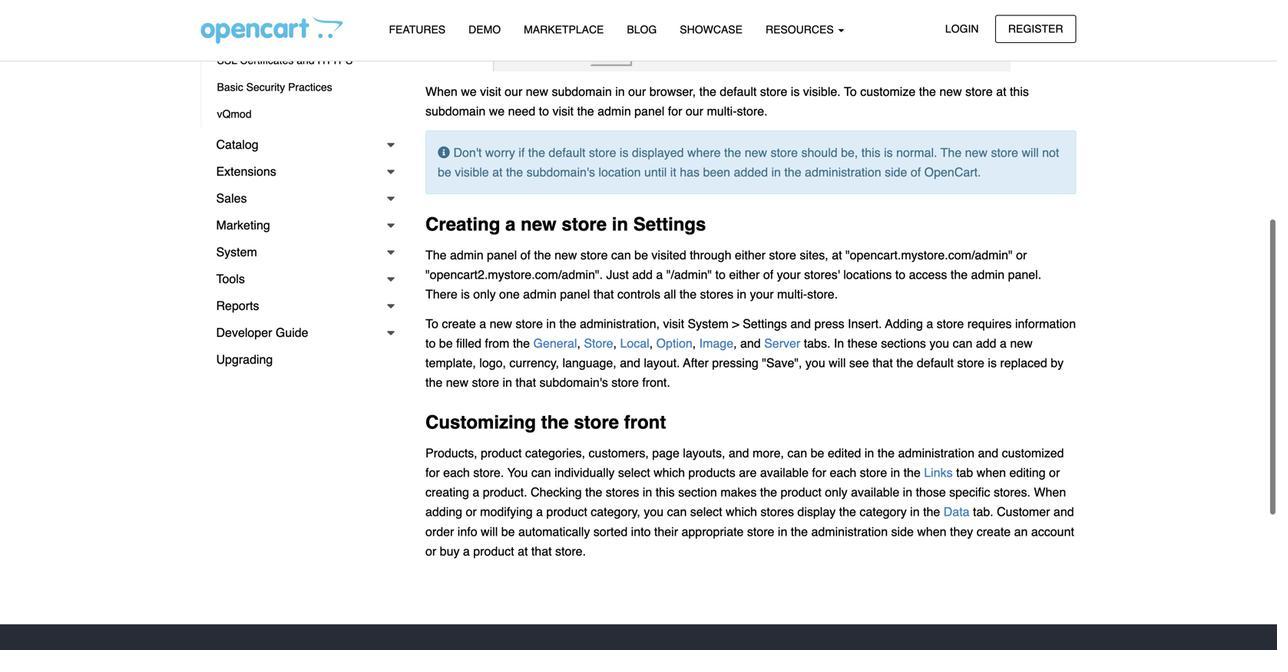 Task type: locate. For each thing, give the bounding box(es) containing it.
1 horizontal spatial we
[[489, 104, 505, 118]]

adding
[[885, 317, 923, 331]]

front.
[[642, 376, 670, 390]]

server
[[350, 0, 381, 13], [764, 336, 800, 351]]

0 horizontal spatial visit
[[480, 84, 501, 99]]

a inside the "tab. customer and order info will be automatically sorted into their appropriate store in the administration side when they create an account or buy a product at that store."
[[463, 544, 470, 559]]

only inside the admin panel of the new store can be visited through either store sites, at "opencart.mystore.com/admin" or "opencart2.mystore.com/admin". just add a "/admin" to either of your stores' locations to access the admin panel. there is only one admin panel that controls all the stores in your multi-store.
[[473, 287, 496, 302]]

2 vertical spatial this
[[656, 486, 675, 500]]

and up basic security practices "link"
[[297, 54, 315, 66]]

1 horizontal spatial visit
[[553, 104, 574, 118]]

can inside the admin panel of the new store can be visited through either store sites, at "opencart.mystore.com/admin" or "opencart2.mystore.com/admin". just add a "/admin" to either of your stores' locations to access the admin panel. there is only one admin panel that controls all the stores in your multi-store.
[[611, 248, 631, 262]]

insert.
[[848, 317, 882, 331]]

0 horizontal spatial when
[[425, 84, 458, 99]]

the down if
[[506, 165, 523, 179]]

2 vertical spatial you
[[644, 505, 664, 519]]

stores
[[700, 287, 734, 302], [606, 486, 639, 500], [761, 505, 794, 519]]

1 horizontal spatial default
[[720, 84, 757, 99]]

1 vertical spatial of
[[520, 248, 531, 262]]

the inside the "tab. customer and order info will be automatically sorted into their appropriate store in the administration side when they create an account or buy a product at that store."
[[791, 525, 808, 539]]

showcase link
[[668, 16, 754, 43]]

1 vertical spatial you
[[806, 356, 825, 370]]

the
[[699, 84, 716, 99], [919, 84, 936, 99], [577, 104, 594, 118], [528, 146, 545, 160], [724, 146, 741, 160], [506, 165, 523, 179], [784, 165, 801, 179], [534, 248, 551, 262], [951, 268, 968, 282], [680, 287, 697, 302], [559, 317, 576, 331], [513, 336, 530, 351], [896, 356, 914, 370], [425, 376, 443, 390], [541, 412, 569, 433], [878, 446, 895, 460], [904, 466, 921, 480], [585, 486, 602, 500], [760, 486, 777, 500], [839, 505, 856, 519], [923, 505, 940, 519], [791, 525, 808, 539]]

creating a new store in settings
[[425, 214, 706, 235]]

subdomain's inside tabs. in these sections you can add a new template, logo, currency, language, and layout. after pressing "save", you will see that the default store is replaced by the new store in that subdomain's store front.
[[540, 376, 608, 390]]

in up category
[[891, 466, 900, 480]]

0 horizontal spatial the
[[425, 248, 447, 262]]

subdomain down marketplace link
[[552, 84, 612, 99]]

moving opencart to a new server
[[217, 0, 381, 13]]

store
[[760, 84, 787, 99], [966, 84, 993, 99], [589, 146, 616, 160], [771, 146, 798, 160], [991, 146, 1018, 160], [562, 214, 607, 235], [581, 248, 608, 262], [769, 248, 796, 262], [516, 317, 543, 331], [937, 317, 964, 331], [957, 356, 985, 370], [472, 376, 499, 390], [612, 376, 639, 390], [574, 412, 619, 433], [860, 466, 887, 480], [747, 525, 775, 539]]

panel.
[[1008, 268, 1042, 282]]

administration inside products, product categories, customers, page layouts, and more, can be edited in the administration and customized for each store. you can individually select which products are available for each store in the
[[898, 446, 975, 460]]

settings up server link on the right bottom
[[743, 317, 787, 331]]

creating
[[425, 486, 469, 500]]

0 vertical spatial default
[[720, 84, 757, 99]]

customer
[[997, 505, 1050, 519]]

0 vertical spatial system
[[216, 245, 257, 259]]

or left buy
[[425, 544, 436, 559]]

0 vertical spatial subdomain's
[[527, 165, 595, 179]]

1 vertical spatial side
[[891, 525, 914, 539]]

0 vertical spatial when
[[425, 84, 458, 99]]

at inside the "tab. customer and order info will be automatically sorted into their appropriate store in the administration side when they create an account or buy a product at that store."
[[518, 544, 528, 559]]

is left replaced
[[988, 356, 997, 370]]

available up category
[[851, 486, 900, 500]]

1 horizontal spatial create
[[977, 525, 1011, 539]]

, up pressing
[[734, 336, 737, 351]]

to inside to create a new store in the administration, visit system > settings and press insert. adding a store requires information to be filled from the
[[425, 336, 436, 351]]

1 horizontal spatial stores
[[700, 287, 734, 302]]

0 horizontal spatial select
[[618, 466, 650, 480]]

side inside the "tab. customer and order info will be automatically sorted into their appropriate store in the administration side when they create an account or buy a product at that store."
[[891, 525, 914, 539]]

0 horizontal spatial panel
[[487, 248, 517, 262]]

"save",
[[762, 356, 802, 370]]

administration inside the "tab. customer and order info will be automatically sorted into their appropriate store in the administration side when they create an account or buy a product at that store."
[[811, 525, 888, 539]]

1 horizontal spatial select
[[690, 505, 722, 519]]

,
[[577, 336, 581, 351], [613, 336, 617, 351], [650, 336, 653, 351], [693, 336, 696, 351], [734, 336, 737, 351]]

1 , from the left
[[577, 336, 581, 351]]

0 vertical spatial settings
[[633, 214, 706, 235]]

in right added
[[771, 165, 781, 179]]

an
[[1014, 525, 1028, 539]]

be left visited
[[635, 248, 648, 262]]

0 vertical spatial stores
[[700, 287, 734, 302]]

stores left display
[[761, 505, 794, 519]]

modifying
[[480, 505, 533, 519]]

visit inside to create a new store in the administration, visit system > settings and press insert. adding a store requires information to be filled from the
[[663, 317, 684, 331]]

the up there
[[425, 248, 447, 262]]

you
[[507, 466, 528, 480]]

available inside products, product categories, customers, page layouts, and more, can be edited in the administration and customized for each store. you can individually select which products are available for each store in the
[[760, 466, 809, 480]]

in inside to create a new store in the administration, visit system > settings and press insert. adding a store requires information to be filled from the
[[546, 317, 556, 331]]

buy
[[440, 544, 460, 559]]

tab. customer and order info will be automatically sorted into their appropriate store in the administration side when they create an account or buy a product at that store.
[[425, 505, 1074, 559]]

1 horizontal spatial add
[[976, 336, 997, 351]]

0 vertical spatial add
[[632, 268, 653, 282]]

1 horizontal spatial for
[[668, 104, 682, 118]]

when right tab
[[977, 466, 1006, 480]]

0 horizontal spatial stores
[[606, 486, 639, 500]]

is
[[791, 84, 800, 99], [620, 146, 629, 160], [884, 146, 893, 160], [461, 287, 470, 302], [988, 356, 997, 370]]

be up the template,
[[439, 336, 453, 351]]

1 vertical spatial visit
[[553, 104, 574, 118]]

that inside the admin panel of the new store can be visited through either store sites, at "opencart.mystore.com/admin" or "opencart2.mystore.com/admin". just add a "/admin" to either of your stores' locations to access the admin panel. there is only one admin panel that controls all the stores in your multi-store.
[[594, 287, 614, 302]]

available down more,
[[760, 466, 809, 480]]

1 vertical spatial select
[[690, 505, 722, 519]]

when up info circle icon
[[425, 84, 458, 99]]

0 horizontal spatial add
[[632, 268, 653, 282]]

front
[[624, 412, 666, 433]]

system link
[[201, 239, 402, 266]]

this inside when we visit our new subdomain in our browser, the default store is visible. to customize the new store at this subdomain we need to visit the admin panel for our multi-store.
[[1010, 84, 1029, 99]]

new up "from"
[[490, 317, 512, 331]]

will
[[1022, 146, 1039, 160], [829, 356, 846, 370], [481, 525, 498, 539]]

and up tabs.
[[791, 317, 811, 331]]

server up "save", at the right
[[764, 336, 800, 351]]

add inside tabs. in these sections you can add a new template, logo, currency, language, and layout. after pressing "save", you will see that the default store is replaced by the new store in that subdomain's store front.
[[976, 336, 997, 351]]

1 vertical spatial add
[[976, 336, 997, 351]]

sales
[[216, 191, 247, 205]]

displayed
[[632, 146, 684, 160]]

and inside to create a new store in the administration, visit system > settings and press insert. adding a store requires information to be filled from the
[[791, 317, 811, 331]]

stores inside the admin panel of the new store can be visited through either store sites, at "opencart.mystore.com/admin" or "opencart2.mystore.com/admin". just add a "/admin" to either of your stores' locations to access the admin panel. there is only one admin panel that controls all the stores in your multi-store.
[[700, 287, 734, 302]]

administration up links
[[898, 446, 975, 460]]

1 vertical spatial this
[[862, 146, 881, 160]]

to right need
[[539, 104, 549, 118]]

developer guide link
[[201, 319, 402, 346]]

which down page
[[654, 466, 685, 480]]

0 vertical spatial either
[[735, 248, 766, 262]]

at inside the admin panel of the new store can be visited through either store sites, at "opencart.mystore.com/admin" or "opencart2.mystore.com/admin". just add a "/admin" to either of your stores' locations to access the admin panel. there is only one admin panel that controls all the stores in your multi-store.
[[832, 248, 842, 262]]

1 vertical spatial will
[[829, 356, 846, 370]]

1 horizontal spatial the
[[941, 146, 962, 160]]

when inside the tab when editing or creating a product. checking the stores in this section makes the product only available in those specific stores. when adding or modifying a product category, you can select which stores display the category in the
[[977, 466, 1006, 480]]

tabs.
[[804, 336, 831, 351]]

product inside the "tab. customer and order info will be automatically sorted into their appropriate store in the administration side when they create an account or buy a product at that store."
[[473, 544, 514, 559]]

0 vertical spatial which
[[654, 466, 685, 480]]

1 vertical spatial subdomain
[[425, 104, 486, 118]]

side down normal.
[[885, 165, 907, 179]]

that right see
[[873, 356, 893, 370]]

info circle image
[[438, 146, 450, 159]]

in down "logo,"
[[503, 376, 512, 390]]

in left browser,
[[615, 84, 625, 99]]

settings
[[633, 214, 706, 235], [743, 317, 787, 331]]

administration down display
[[811, 525, 888, 539]]

0 vertical spatial this
[[1010, 84, 1029, 99]]

0 vertical spatial the
[[941, 146, 962, 160]]

is inside the admin panel of the new store can be visited through either store sites, at "opencart.mystore.com/admin" or "opencart2.mystore.com/admin". just add a "/admin" to either of your stores' locations to access the admin panel. there is only one admin panel that controls all the stores in your multi-store.
[[461, 287, 470, 302]]

will left not
[[1022, 146, 1039, 160]]

only
[[473, 287, 496, 302], [825, 486, 848, 500]]

from
[[485, 336, 509, 351]]

0 horizontal spatial only
[[473, 287, 496, 302]]

demo link
[[457, 16, 512, 43]]

admin up location
[[598, 104, 631, 118]]

controls
[[617, 287, 660, 302]]

or
[[1016, 248, 1027, 262], [1049, 466, 1060, 480], [466, 505, 477, 519], [425, 544, 436, 559]]

0 horizontal spatial when
[[917, 525, 947, 539]]

2 horizontal spatial default
[[917, 356, 954, 370]]

category,
[[591, 505, 640, 519]]

either down through
[[729, 268, 760, 282]]

pressing
[[712, 356, 759, 370]]

that down automatically on the bottom left of the page
[[531, 544, 552, 559]]

added
[[734, 165, 768, 179]]

add up controls
[[632, 268, 653, 282]]

when
[[977, 466, 1006, 480], [917, 525, 947, 539]]

is left visible.
[[791, 84, 800, 99]]

0 vertical spatial select
[[618, 466, 650, 480]]

the down those at right bottom
[[923, 505, 940, 519]]

editing
[[1010, 466, 1046, 480]]

1 vertical spatial available
[[851, 486, 900, 500]]

1 vertical spatial which
[[726, 505, 757, 519]]

or inside the admin panel of the new store can be visited through either store sites, at "opencart.mystore.com/admin" or "opencart2.mystore.com/admin". just add a "/admin" to either of your stores' locations to access the admin panel. there is only one admin panel that controls all the stores in your multi-store.
[[1016, 248, 1027, 262]]

1 vertical spatial system
[[688, 317, 729, 331]]

2 horizontal spatial you
[[930, 336, 949, 351]]

at inside don't worry if the default store is displayed where the new store should be, this is normal. the new store will not be visible at the subdomain's location until it has been added in the administration side of opencart.
[[492, 165, 503, 179]]

of down normal.
[[911, 165, 921, 179]]

you right sections
[[930, 336, 949, 351]]

subdomain's up creating a new store in settings
[[527, 165, 595, 179]]

the up the "opencart2.mystore.com/admin".
[[534, 248, 551, 262]]

select inside the tab when editing or creating a product. checking the stores in this section makes the product only available in those specific stores. when adding or modifying a product category, you can select which stores display the category in the
[[690, 505, 722, 519]]

store. inside the "tab. customer and order info will be automatically sorted into their appropriate store in the administration side when they create an account or buy a product at that store."
[[555, 544, 586, 559]]

stores down the "/admin"
[[700, 287, 734, 302]]

customers,
[[589, 446, 649, 460]]

1 vertical spatial subdomain's
[[540, 376, 608, 390]]

2 horizontal spatial panel
[[635, 104, 665, 118]]

tabs. in these sections you can add a new template, logo, currency, language, and layout. after pressing "save", you will see that the default store is replaced by the new store in that subdomain's store front.
[[425, 336, 1064, 390]]

1 horizontal spatial when
[[1034, 486, 1066, 500]]

opencart - open source shopping cart solution image
[[201, 16, 343, 44]]

0 vertical spatial available
[[760, 466, 809, 480]]

be left edited
[[811, 446, 824, 460]]

2 horizontal spatial our
[[686, 104, 703, 118]]

default down the subdomain image on the top of page
[[720, 84, 757, 99]]

your down sites,
[[777, 268, 801, 282]]

we left need
[[489, 104, 505, 118]]

0 horizontal spatial we
[[461, 84, 477, 99]]

a
[[316, 0, 322, 13], [505, 214, 516, 235], [656, 268, 663, 282], [479, 317, 486, 331], [926, 317, 933, 331], [1000, 336, 1007, 351], [473, 486, 479, 500], [536, 505, 543, 519], [463, 544, 470, 559]]

category
[[860, 505, 907, 519]]

0 vertical spatial you
[[930, 336, 949, 351]]

, up after
[[693, 336, 696, 351]]

be inside the admin panel of the new store can be visited through either store sites, at "opencart.mystore.com/admin" or "opencart2.mystore.com/admin". just add a "/admin" to either of your stores' locations to access the admin panel. there is only one admin panel that controls all the stores in your multi-store.
[[635, 248, 648, 262]]

0 horizontal spatial default
[[549, 146, 586, 160]]

sections
[[881, 336, 926, 351]]

server link
[[764, 336, 800, 351]]

when left they
[[917, 525, 947, 539]]

been
[[703, 165, 730, 179]]

, up layout.
[[650, 336, 653, 351]]

this inside the tab when editing or creating a product. checking the stores in this section makes the product only available in those specific stores. when adding or modifying a product category, you can select which stores display the category in the
[[656, 486, 675, 500]]

can inside tabs. in these sections you can add a new template, logo, currency, language, and layout. after pressing "save", you will see that the default store is replaced by the new store in that subdomain's store front.
[[953, 336, 973, 351]]

be inside the "tab. customer and order info will be automatically sorted into their appropriate store in the administration side when they create an account or buy a product at that store."
[[501, 525, 515, 539]]

our
[[505, 84, 522, 99], [628, 84, 646, 99], [686, 104, 703, 118]]

seo
[[217, 27, 240, 40]]

0 vertical spatial side
[[885, 165, 907, 179]]

multi-
[[707, 104, 737, 118], [777, 287, 807, 302]]

will inside tabs. in these sections you can add a new template, logo, currency, language, and layout. after pressing "save", you will see that the default store is replaced by the new store in that subdomain's store front.
[[829, 356, 846, 370]]

1 vertical spatial multi-
[[777, 287, 807, 302]]

1 horizontal spatial multi-
[[777, 287, 807, 302]]

0 horizontal spatial each
[[443, 466, 470, 480]]

2 vertical spatial visit
[[663, 317, 684, 331]]

your
[[777, 268, 801, 282], [750, 287, 774, 302]]

2 vertical spatial default
[[917, 356, 954, 370]]

1 vertical spatial administration
[[898, 446, 975, 460]]

in inside when we visit our new subdomain in our browser, the default store is visible. to customize the new store at this subdomain we need to visit the admin panel for our multi-store.
[[615, 84, 625, 99]]

don't worry if the default store is displayed where the new store should be, this is normal. the new store will not be visible at the subdomain's location until it has been added in the administration side of opencart. alert
[[425, 131, 1076, 194]]

store. down automatically on the bottom left of the page
[[555, 544, 586, 559]]

system up 'tools'
[[216, 245, 257, 259]]

only inside the tab when editing or creating a product. checking the stores in this section makes the product only available in those specific stores. when adding or modifying a product category, you can select which stores display the category in the
[[825, 486, 848, 500]]

vqmod
[[217, 108, 252, 120]]

0 horizontal spatial multi-
[[707, 104, 737, 118]]

checking
[[531, 486, 582, 500]]

logo,
[[479, 356, 506, 370]]

0 vertical spatial only
[[473, 287, 496, 302]]

practices
[[288, 81, 332, 93]]

5 , from the left
[[734, 336, 737, 351]]

need
[[508, 104, 535, 118]]

when inside when we visit our new subdomain in our browser, the default store is visible. to customize the new store at this subdomain we need to visit the admin panel for our multi-store.
[[425, 84, 458, 99]]

can down the requires
[[953, 336, 973, 351]]

of up the "opencart2.mystore.com/admin".
[[520, 248, 531, 262]]

to
[[844, 84, 857, 99], [425, 317, 438, 331]]

1 horizontal spatial to
[[844, 84, 857, 99]]

1 horizontal spatial each
[[830, 466, 857, 480]]

in up into
[[643, 486, 652, 500]]

2 vertical spatial will
[[481, 525, 498, 539]]

2 horizontal spatial of
[[911, 165, 921, 179]]

1 vertical spatial only
[[825, 486, 848, 500]]

0 vertical spatial multi-
[[707, 104, 737, 118]]

for
[[668, 104, 682, 118], [425, 466, 440, 480], [812, 466, 826, 480]]

store. inside the admin panel of the new store can be visited through either store sites, at "opencart.mystore.com/admin" or "opencart2.mystore.com/admin". just add a "/admin" to either of your stores' locations to access the admin panel. there is only one admin panel that controls all the stores in your multi-store.
[[807, 287, 838, 302]]

1 vertical spatial create
[[977, 525, 1011, 539]]

visit up worry at the top of the page
[[480, 84, 501, 99]]

2 vertical spatial of
[[763, 268, 774, 282]]

2 vertical spatial stores
[[761, 505, 794, 519]]

1 horizontal spatial of
[[763, 268, 774, 282]]

that down just at top
[[594, 287, 614, 302]]

to inside to create a new store in the administration, visit system > settings and press insert. adding a store requires information to be filled from the
[[425, 317, 438, 331]]

, left store link
[[577, 336, 581, 351]]

1 vertical spatial default
[[549, 146, 586, 160]]

and up pressing
[[740, 336, 761, 351]]

or up "panel."
[[1016, 248, 1027, 262]]

select down customers,
[[618, 466, 650, 480]]

add inside the admin panel of the new store can be visited through either store sites, at "opencart.mystore.com/admin" or "opencart2.mystore.com/admin". just add a "/admin" to either of your stores' locations to access the admin panel. there is only one admin panel that controls all the stores in your multi-store.
[[632, 268, 653, 282]]

the up currency,
[[513, 336, 530, 351]]

the right the "makes"
[[760, 486, 777, 500]]

after
[[683, 356, 709, 370]]

the right customize
[[919, 84, 936, 99]]

default inside when we visit our new subdomain in our browser, the default store is visible. to customize the new store at this subdomain we need to visit the admin panel for our multi-store.
[[720, 84, 757, 99]]

2 , from the left
[[613, 336, 617, 351]]

the up opencart.
[[941, 146, 962, 160]]

default down sections
[[917, 356, 954, 370]]

and up specific
[[978, 446, 999, 460]]

1 vertical spatial when
[[1034, 486, 1066, 500]]

information
[[1015, 317, 1076, 331]]

1 horizontal spatial system
[[688, 317, 729, 331]]

new down the template,
[[446, 376, 469, 390]]

create down tab.
[[977, 525, 1011, 539]]

store. up product.
[[473, 466, 504, 480]]

the down display
[[791, 525, 808, 539]]

store. down the 'stores''
[[807, 287, 838, 302]]

create inside to create a new store in the administration, visit system > settings and press insert. adding a store requires information to be filled from the
[[442, 317, 476, 331]]

1 vertical spatial stores
[[606, 486, 639, 500]]

to left new
[[304, 0, 313, 13]]

select inside products, product categories, customers, page layouts, and more, can be edited in the administration and customized for each store. you can individually select which products are available for each store in the
[[618, 466, 650, 480]]

in inside tabs. in these sections you can add a new template, logo, currency, language, and layout. after pressing "save", you will see that the default store is replaced by the new store in that subdomain's store front.
[[503, 376, 512, 390]]

subdomain up info circle icon
[[425, 104, 486, 118]]

register link
[[995, 15, 1076, 43]]

of inside don't worry if the default store is displayed where the new store should be, this is normal. the new store will not be visible at the subdomain's location until it has been added in the administration side of opencart.
[[911, 165, 921, 179]]

0 horizontal spatial create
[[442, 317, 476, 331]]

normal.
[[896, 146, 937, 160]]

1 horizontal spatial only
[[825, 486, 848, 500]]

0 vertical spatial of
[[911, 165, 921, 179]]

when
[[425, 84, 458, 99], [1034, 486, 1066, 500]]

at down register link
[[996, 84, 1007, 99]]

1 horizontal spatial subdomain
[[552, 84, 612, 99]]

multi- up where
[[707, 104, 737, 118]]

stores up category,
[[606, 486, 639, 500]]

store. inside products, product categories, customers, page layouts, and more, can be edited in the administration and customized for each store. you can individually select which products are available for each store in the
[[473, 466, 504, 480]]

product up display
[[781, 486, 822, 500]]

1 vertical spatial the
[[425, 248, 447, 262]]

panel
[[635, 104, 665, 118], [487, 248, 517, 262], [560, 287, 590, 302]]

0 horizontal spatial will
[[481, 525, 498, 539]]

the inside the admin panel of the new store can be visited through either store sites, at "opencart.mystore.com/admin" or "opencart2.mystore.com/admin". just add a "/admin" to either of your stores' locations to access the admin panel. there is only one admin panel that controls all the stores in your multi-store.
[[425, 248, 447, 262]]

1 vertical spatial settings
[[743, 317, 787, 331]]

4 , from the left
[[693, 336, 696, 351]]

certificates
[[240, 54, 294, 66]]

at down automatically on the bottom left of the page
[[518, 544, 528, 559]]

store inside the "tab. customer and order info will be automatically sorted into their appropriate store in the administration side when they create an account or buy a product at that store."
[[747, 525, 775, 539]]

1 horizontal spatial which
[[726, 505, 757, 519]]

"opencart2.mystore.com/admin".
[[425, 268, 603, 282]]

for down browser,
[[668, 104, 682, 118]]

makes
[[721, 486, 757, 500]]

0 horizontal spatial this
[[656, 486, 675, 500]]

0 vertical spatial when
[[977, 466, 1006, 480]]

can up just at top
[[611, 248, 631, 262]]

product down info
[[473, 544, 514, 559]]

only up display
[[825, 486, 848, 500]]

when inside the "tab. customer and order info will be automatically sorted into their appropriate store in the administration side when they create an account or buy a product at that store."
[[917, 525, 947, 539]]

to
[[304, 0, 313, 13], [539, 104, 549, 118], [715, 268, 726, 282], [895, 268, 906, 282], [425, 336, 436, 351]]

0 horizontal spatial to
[[425, 317, 438, 331]]

developer
[[216, 326, 272, 340]]

our up need
[[505, 84, 522, 99]]

features link
[[377, 16, 457, 43]]

2 vertical spatial administration
[[811, 525, 888, 539]]

1 horizontal spatial settings
[[743, 317, 787, 331]]

0 horizontal spatial server
[[350, 0, 381, 13]]

store. up don't worry if the default store is displayed where the new store should be, this is normal. the new store will not be visible at the subdomain's location until it has been added in the administration side of opencart. alert
[[737, 104, 768, 118]]

is right there
[[461, 287, 470, 302]]

this down register link
[[1010, 84, 1029, 99]]

be,
[[841, 146, 858, 160]]

are
[[739, 466, 757, 480]]

either right through
[[735, 248, 766, 262]]

create inside the "tab. customer and order info will be automatically sorted into their appropriate store in the administration side when they create an account or buy a product at that store."
[[977, 525, 1011, 539]]

admin right 'one'
[[523, 287, 557, 302]]

add
[[632, 268, 653, 282], [976, 336, 997, 351]]

adding
[[425, 505, 462, 519]]

the
[[941, 146, 962, 160], [425, 248, 447, 262]]

worry
[[485, 146, 515, 160]]



Task type: describe. For each thing, give the bounding box(es) containing it.
new up the "opencart2.mystore.com/admin".
[[521, 214, 557, 235]]

tab when editing or creating a product. checking the stores in this section makes the product only available in those specific stores. when adding or modifying a product category, you can select which stores display the category in the
[[425, 466, 1066, 519]]

store inside products, product categories, customers, page layouts, and more, can be edited in the administration and customized for each store. you can individually select which products are available for each store in the
[[860, 466, 887, 480]]

2 horizontal spatial for
[[812, 466, 826, 480]]

section
[[678, 486, 717, 500]]

system inside "link"
[[216, 245, 257, 259]]

0 horizontal spatial our
[[505, 84, 522, 99]]

is inside tabs. in these sections you can add a new template, logo, currency, language, and layout. after pressing "save", you will see that the default store is replaced by the new store in that subdomain's store front.
[[988, 356, 997, 370]]

is inside when we visit our new subdomain in our browser, the default store is visible. to customize the new store at this subdomain we need to visit the admin panel for our multi-store.
[[791, 84, 800, 99]]

that inside the "tab. customer and order info will be automatically sorted into their appropriate store in the administration side when they create an account or buy a product at that store."
[[531, 544, 552, 559]]

upgrading
[[216, 353, 273, 367]]

links link
[[924, 466, 953, 480]]

and up are
[[729, 446, 749, 460]]

in inside the admin panel of the new store can be visited through either store sites, at "opencart.mystore.com/admin" or "opencart2.mystore.com/admin". just add a "/admin" to either of your stores' locations to access the admin panel. there is only one admin panel that controls all the stores in your multi-store.
[[737, 287, 747, 302]]

access
[[909, 268, 947, 282]]

side inside don't worry if the default store is displayed where the new store should be, this is normal. the new store will not be visible at the subdomain's location until it has been added in the administration side of opencart.
[[885, 165, 907, 179]]

blog
[[627, 23, 657, 36]]

language,
[[563, 356, 617, 370]]

this inside don't worry if the default store is displayed where the new store should be, this is normal. the new store will not be visible at the subdomain's location until it has been added in the administration side of opencart.
[[862, 146, 881, 160]]

0 horizontal spatial your
[[750, 287, 774, 302]]

settings inside to create a new store in the administration, visit system > settings and press insert. adding a store requires information to be filled from the
[[743, 317, 787, 331]]

links
[[924, 466, 953, 480]]

keywords
[[243, 27, 290, 40]]

seo keywords
[[217, 27, 290, 40]]

products
[[688, 466, 736, 480]]

new up added
[[745, 146, 767, 160]]

3 , from the left
[[650, 336, 653, 351]]

a inside the admin panel of the new store can be visited through either store sites, at "opencart.mystore.com/admin" or "opencart2.mystore.com/admin". just add a "/admin" to either of your stores' locations to access the admin panel. there is only one admin panel that controls all the stores in your multi-store.
[[656, 268, 663, 282]]

the right edited
[[878, 446, 895, 460]]

new inside to create a new store in the administration, visit system > settings and press insert. adding a store requires information to be filled from the
[[490, 317, 512, 331]]

is left normal.
[[884, 146, 893, 160]]

general link
[[533, 336, 577, 351]]

1 each from the left
[[443, 466, 470, 480]]

categories,
[[525, 446, 585, 460]]

new up replaced
[[1010, 336, 1033, 351]]

when we visit our new subdomain in our browser, the default store is visible. to customize the new store at this subdomain we need to visit the admin panel for our multi-store.
[[425, 84, 1029, 118]]

creating
[[425, 214, 500, 235]]

when inside the tab when editing or creating a product. checking the stores in this section makes the product only available in those specific stores. when adding or modifying a product category, you can select which stores display the category in the
[[1034, 486, 1066, 500]]

the right display
[[839, 505, 856, 519]]

available inside the tab when editing or creating a product. checking the stores in this section makes the product only available in those specific stores. when adding or modifying a product category, you can select which stores display the category in the
[[851, 486, 900, 500]]

tools
[[216, 272, 245, 286]]

security
[[246, 81, 285, 93]]

these
[[848, 336, 878, 351]]

order
[[425, 525, 454, 539]]

the up categories,
[[541, 412, 569, 433]]

for inside when we visit our new subdomain in our browser, the default store is visible. to customize the new store at this subdomain we need to visit the admin panel for our multi-store.
[[668, 104, 682, 118]]

can right more,
[[787, 446, 807, 460]]

that down currency,
[[516, 376, 536, 390]]

basic security practices link
[[202, 74, 402, 101]]

2 each from the left
[[830, 466, 857, 480]]

image
[[699, 336, 734, 351]]

in inside the "tab. customer and order info will be automatically sorted into their appropriate store in the administration side when they create an account or buy a product at that store."
[[778, 525, 787, 539]]

to left access
[[895, 268, 906, 282]]

option link
[[656, 336, 693, 351]]

guide
[[276, 326, 308, 340]]

resources link
[[754, 16, 856, 43]]

tools link
[[201, 266, 402, 293]]

will inside don't worry if the default store is displayed where the new store should be, this is normal. the new store will not be visible at the subdomain's location until it has been added in the administration side of opencart.
[[1022, 146, 1039, 160]]

local
[[620, 336, 650, 351]]

extensions link
[[201, 158, 402, 185]]

at inside when we visit our new subdomain in our browser, the default store is visible. to customize the new store at this subdomain we need to visit the admin panel for our multi-store.
[[996, 84, 1007, 99]]

1 horizontal spatial panel
[[560, 287, 590, 302]]

which inside products, product categories, customers, page layouts, and more, can be edited in the administration and customized for each store. you can individually select which products are available for each store in the
[[654, 466, 685, 480]]

the right browser,
[[699, 84, 716, 99]]

upgrading link
[[201, 346, 402, 373]]

customized
[[1002, 446, 1064, 460]]

multi- inside when we visit our new subdomain in our browser, the default store is visible. to customize the new store at this subdomain we need to visit the admin panel for our multi-store.
[[707, 104, 737, 118]]

to down through
[[715, 268, 726, 282]]

be inside products, product categories, customers, page layouts, and more, can be edited in the administration and customized for each store. you can individually select which products are available for each store in the
[[811, 446, 824, 460]]

0 horizontal spatial for
[[425, 466, 440, 480]]

marketplace link
[[512, 16, 615, 43]]

the up been
[[724, 146, 741, 160]]

the down the template,
[[425, 376, 443, 390]]

in down those at right bottom
[[910, 505, 920, 519]]

or inside the "tab. customer and order info will be automatically sorted into their appropriate store in the administration side when they create an account or buy a product at that store."
[[425, 544, 436, 559]]

appropriate
[[682, 525, 744, 539]]

to inside when we visit our new subdomain in our browser, the default store is visible. to customize the new store at this subdomain we need to visit the admin panel for our multi-store.
[[539, 104, 549, 118]]

and inside tabs. in these sections you can add a new template, logo, currency, language, and layout. after pressing "save", you will see that the default store is replaced by the new store in that subdomain's store front.
[[620, 356, 640, 370]]

has
[[680, 165, 700, 179]]

new up opencart.
[[965, 146, 988, 160]]

extensions
[[216, 164, 276, 179]]

1 horizontal spatial your
[[777, 268, 801, 282]]

stores'
[[804, 268, 840, 282]]

the left links
[[904, 466, 921, 480]]

location
[[599, 165, 641, 179]]

they
[[950, 525, 973, 539]]

1 vertical spatial either
[[729, 268, 760, 282]]

product down checking
[[546, 505, 587, 519]]

template,
[[425, 356, 476, 370]]

should
[[801, 146, 838, 160]]

currency,
[[510, 356, 559, 370]]

ssl certificates and https link
[[202, 47, 402, 74]]

the down individually
[[585, 486, 602, 500]]

new right customize
[[940, 84, 962, 99]]

the right if
[[528, 146, 545, 160]]

basic
[[217, 81, 243, 93]]

the inside don't worry if the default store is displayed where the new store should be, this is normal. the new store will not be visible at the subdomain's location until it has been added in the administration side of opencart.
[[941, 146, 962, 160]]

where
[[687, 146, 721, 160]]

the right need
[[577, 104, 594, 118]]

system inside to create a new store in the administration, visit system > settings and press insert. adding a store requires information to be filled from the
[[688, 317, 729, 331]]

or right editing
[[1049, 466, 1060, 480]]

those
[[916, 486, 946, 500]]

or up info
[[466, 505, 477, 519]]

default inside don't worry if the default store is displayed where the new store should be, this is normal. the new store will not be visible at the subdomain's location until it has been added in the administration side of opencart.
[[549, 146, 586, 160]]

1 horizontal spatial our
[[628, 84, 646, 99]]

store
[[584, 336, 613, 351]]

the right access
[[951, 268, 968, 282]]

vqmod link
[[202, 101, 402, 127]]

sales link
[[201, 185, 402, 212]]

admin left "panel."
[[971, 268, 1005, 282]]

the right all
[[680, 287, 697, 302]]

option
[[656, 336, 693, 351]]

customizing the store front
[[425, 412, 666, 433]]

the down 'should' in the top of the page
[[784, 165, 801, 179]]

1 vertical spatial we
[[489, 104, 505, 118]]

will inside the "tab. customer and order info will be automatically sorted into their appropriate store in the administration side when they create an account or buy a product at that store."
[[481, 525, 498, 539]]

default inside tabs. in these sections you can add a new template, logo, currency, language, and layout. after pressing "save", you will see that the default store is replaced by the new store in that subdomain's store front.
[[917, 356, 954, 370]]

in right edited
[[865, 446, 874, 460]]

don't
[[453, 146, 482, 160]]

"/admin"
[[666, 268, 712, 282]]

opencart.
[[924, 165, 981, 179]]

and inside the "tab. customer and order info will be automatically sorted into their appropriate store in the administration side when they create an account or buy a product at that store."
[[1054, 505, 1074, 519]]

page
[[652, 446, 680, 460]]

store link
[[584, 336, 613, 351]]

subdomain image
[[491, 0, 1011, 72]]

is up location
[[620, 146, 629, 160]]

products,
[[425, 446, 477, 460]]

showcase
[[680, 23, 743, 36]]

stores.
[[994, 486, 1031, 500]]

0 vertical spatial subdomain
[[552, 84, 612, 99]]

and inside the ssl certificates and https link
[[297, 54, 315, 66]]

marketing link
[[201, 212, 402, 239]]

be inside don't worry if the default store is displayed where the new store should be, this is normal. the new store will not be visible at the subdomain's location until it has been added in the administration side of opencart.
[[438, 165, 451, 179]]

0 vertical spatial visit
[[480, 84, 501, 99]]

can inside the tab when editing or creating a product. checking the stores in this section makes the product only available in those specific stores. when adding or modifying a product category, you can select which stores display the category in the
[[667, 505, 687, 519]]

0 vertical spatial we
[[461, 84, 477, 99]]

requires
[[967, 317, 1012, 331]]

press
[[814, 317, 845, 331]]

the up general
[[559, 317, 576, 331]]

sorted
[[593, 525, 628, 539]]

customize
[[860, 84, 916, 99]]

administration inside don't worry if the default store is displayed where the new store should be, this is normal. the new store will not be visible at the subdomain's location until it has been added in the administration side of opencart.
[[805, 165, 881, 179]]

0 vertical spatial server
[[350, 0, 381, 13]]

product inside products, product categories, customers, page layouts, and more, can be edited in the administration and customized for each store. you can individually select which products are available for each store in the
[[481, 446, 522, 460]]

0 horizontal spatial of
[[520, 248, 531, 262]]

1 vertical spatial server
[[764, 336, 800, 351]]

2 horizontal spatial stores
[[761, 505, 794, 519]]

see
[[849, 356, 869, 370]]

0 horizontal spatial settings
[[633, 214, 706, 235]]

it
[[670, 165, 676, 179]]

can right you
[[531, 466, 551, 480]]

their
[[654, 525, 678, 539]]

visible
[[455, 165, 489, 179]]

all
[[664, 287, 676, 302]]

new inside the admin panel of the new store can be visited through either store sites, at "opencart.mystore.com/admin" or "opencart2.mystore.com/admin". just add a "/admin" to either of your stores' locations to access the admin panel. there is only one admin panel that controls all the stores in your multi-store.
[[555, 248, 577, 262]]

edited
[[828, 446, 861, 460]]

https
[[318, 54, 353, 66]]

new up need
[[526, 84, 548, 99]]

in
[[834, 336, 844, 351]]

automatically
[[518, 525, 590, 539]]

reports link
[[201, 293, 402, 319]]

1 vertical spatial panel
[[487, 248, 517, 262]]

layouts,
[[683, 446, 725, 460]]

admin inside when we visit our new subdomain in our browser, the default store is visible. to customize the new store at this subdomain we need to visit the admin panel for our multi-store.
[[598, 104, 631, 118]]

not
[[1042, 146, 1059, 160]]

store. inside when we visit our new subdomain in our browser, the default store is visible. to customize the new store at this subdomain we need to visit the admin panel for our multi-store.
[[737, 104, 768, 118]]

panel inside when we visit our new subdomain in our browser, the default store is visible. to customize the new store at this subdomain we need to visit the admin panel for our multi-store.
[[635, 104, 665, 118]]

in inside don't worry if the default store is displayed where the new store should be, this is normal. the new store will not be visible at the subdomain's location until it has been added in the administration side of opencart.
[[771, 165, 781, 179]]

visited
[[652, 248, 686, 262]]

be inside to create a new store in the administration, visit system > settings and press insert. adding a store requires information to be filled from the
[[439, 336, 453, 351]]

a inside tabs. in these sections you can add a new template, logo, currency, language, and layout. after pressing "save", you will see that the default store is replaced by the new store in that subdomain's store front.
[[1000, 336, 1007, 351]]

features
[[389, 23, 446, 36]]

the admin panel of the new store can be visited through either store sites, at "opencart.mystore.com/admin" or "opencart2.mystore.com/admin". just add a "/admin" to either of your stores' locations to access the admin panel. there is only one admin panel that controls all the stores in your multi-store.
[[425, 248, 1042, 302]]

to inside when we visit our new subdomain in our browser, the default store is visible. to customize the new store at this subdomain we need to visit the admin panel for our multi-store.
[[844, 84, 857, 99]]

demo
[[469, 23, 501, 36]]

you inside the tab when editing or creating a product. checking the stores in this section makes the product only available in those specific stores. when adding or modifying a product category, you can select which stores display the category in the
[[644, 505, 664, 519]]

display
[[798, 505, 836, 519]]

1 horizontal spatial you
[[806, 356, 825, 370]]

multi- inside the admin panel of the new store can be visited through either store sites, at "opencart.mystore.com/admin" or "opencart2.mystore.com/admin". just add a "/admin" to either of your stores' locations to access the admin panel. there is only one admin panel that controls all the stores in your multi-store.
[[777, 287, 807, 302]]

ssl
[[217, 54, 237, 66]]

the down sections
[[896, 356, 914, 370]]

until
[[644, 165, 667, 179]]

in left those at right bottom
[[903, 486, 913, 500]]

general , store , local , option , image , and server
[[533, 336, 800, 351]]

subdomain's inside don't worry if the default store is displayed where the new store should be, this is normal. the new store will not be visible at the subdomain's location until it has been added in the administration side of opencart.
[[527, 165, 595, 179]]

which inside the tab when editing or creating a product. checking the stores in this section makes the product only available in those specific stores. when adding or modifying a product category, you can select which stores display the category in the
[[726, 505, 757, 519]]

admin down creating
[[450, 248, 484, 262]]

register
[[1008, 23, 1063, 35]]

in up just at top
[[612, 214, 628, 235]]

account
[[1031, 525, 1074, 539]]



Task type: vqa. For each thing, say whether or not it's contained in the screenshot.
login link
yes



